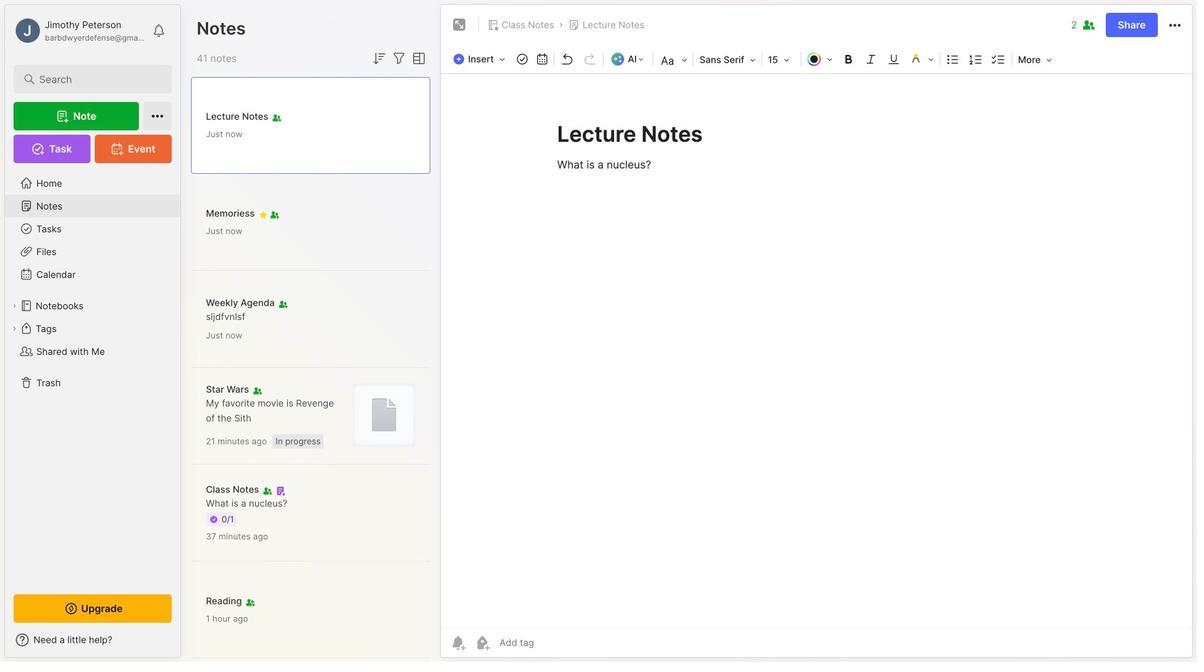 Task type: vqa. For each thing, say whether or not it's contained in the screenshot.
tab
no



Task type: describe. For each thing, give the bounding box(es) containing it.
main element
[[0, 0, 185, 662]]

thumbnail image
[[353, 384, 416, 447]]

WHAT'S NEW field
[[5, 629, 180, 652]]

Font family field
[[696, 50, 760, 70]]

numbered list image
[[966, 49, 986, 69]]

italic image
[[862, 49, 882, 69]]

Font size field
[[764, 50, 800, 70]]

add a reminder image
[[450, 634, 467, 652]]

Sort options field
[[371, 50, 388, 67]]

Insert field
[[450, 49, 513, 69]]

bold image
[[839, 49, 859, 69]]

Add filters field
[[391, 50, 408, 67]]

bulleted list image
[[944, 49, 964, 69]]

Account field
[[14, 16, 145, 45]]

none search field inside main element
[[39, 71, 153, 88]]



Task type: locate. For each thing, give the bounding box(es) containing it.
Note Editor text field
[[441, 73, 1193, 628]]

add filters image
[[391, 50, 408, 67]]

more actions image
[[1167, 17, 1184, 34]]

View options field
[[408, 50, 428, 67]]

Add tag field
[[498, 637, 605, 649]]

underline image
[[884, 49, 904, 69]]

expand tags image
[[10, 324, 19, 333]]

expand note image
[[451, 16, 468, 34]]

Highlight field
[[906, 49, 939, 69]]

task image
[[514, 49, 531, 69]]

add tag image
[[474, 634, 491, 652]]

note window element
[[441, 4, 1193, 661]]

None search field
[[39, 71, 153, 88]]

Heading level field
[[655, 50, 692, 70]]

More actions field
[[1167, 16, 1184, 34]]

calendar event image
[[534, 49, 551, 69]]

checklist image
[[989, 49, 1009, 69]]

More field
[[1014, 50, 1057, 70]]

undo image
[[558, 49, 577, 69]]

expand notebooks image
[[10, 302, 19, 310]]

Font color field
[[803, 49, 837, 69]]

Search text field
[[39, 73, 153, 86]]

click to collapse image
[[180, 636, 191, 653]]



